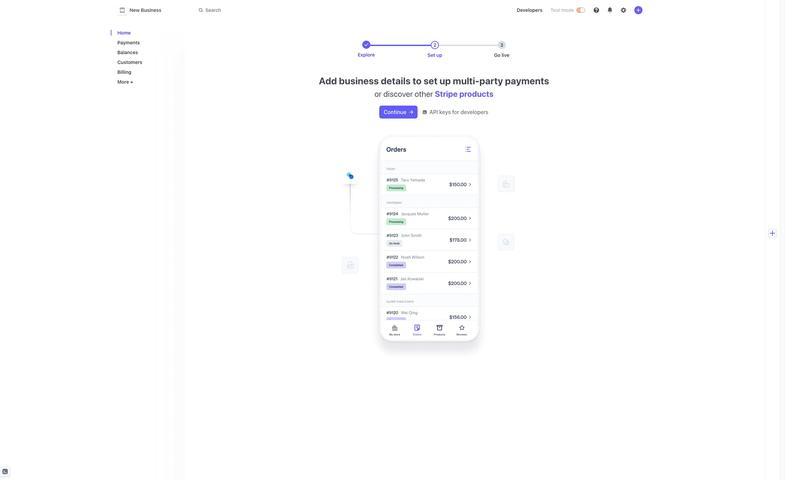 Task type: locate. For each thing, give the bounding box(es) containing it.
details
[[381, 75, 411, 86]]

explore button
[[358, 41, 375, 58]]

new business
[[130, 7, 161, 13]]

for
[[452, 109, 459, 115]]

3
[[500, 42, 504, 48]]

business
[[339, 75, 379, 86]]

to
[[413, 75, 422, 86]]

1 vertical spatial up
[[440, 75, 451, 86]]

api
[[430, 109, 438, 115]]

continue link
[[380, 106, 417, 118]]

developers link
[[514, 5, 545, 16]]

more +
[[117, 79, 133, 85]]

stripe
[[435, 89, 458, 99]]

balances link
[[115, 47, 180, 58]]

developers
[[517, 7, 543, 13]]

mode
[[562, 7, 574, 13]]

products
[[460, 89, 494, 99]]

up up stripe
[[440, 75, 451, 86]]

Search text field
[[195, 4, 386, 16]]

up
[[437, 52, 442, 58], [440, 75, 451, 86]]

settings image
[[621, 7, 626, 13]]

svg image
[[409, 110, 413, 114]]

explore
[[358, 52, 375, 58]]

payments
[[505, 75, 549, 86]]

business
[[141, 7, 161, 13]]

+
[[130, 79, 133, 85]]

multi-
[[453, 75, 480, 86]]

api keys for developers link
[[423, 108, 489, 116]]

billing
[[117, 69, 131, 75]]

set
[[424, 75, 438, 86]]

up right set on the top of page
[[437, 52, 442, 58]]

search
[[206, 7, 221, 13]]

developers
[[461, 109, 489, 115]]

go
[[494, 52, 501, 58]]

balances
[[117, 49, 138, 55]]

keys
[[440, 109, 451, 115]]



Task type: vqa. For each thing, say whether or not it's contained in the screenshot.
Business
yes



Task type: describe. For each thing, give the bounding box(es) containing it.
continue
[[384, 109, 407, 115]]

new business button
[[117, 5, 168, 15]]

payments link
[[115, 37, 180, 48]]

Search search field
[[195, 4, 386, 16]]

go live
[[494, 52, 510, 58]]

home link
[[115, 27, 180, 38]]

party
[[480, 75, 503, 86]]

set
[[428, 52, 435, 58]]

discover
[[384, 89, 413, 99]]

billing link
[[115, 66, 180, 78]]

or
[[375, 89, 382, 99]]

payments
[[117, 40, 140, 45]]

other
[[415, 89, 433, 99]]

add
[[319, 75, 337, 86]]

home
[[117, 30, 131, 36]]

stripe products link
[[435, 89, 494, 99]]

live
[[502, 52, 510, 58]]

add business details to set up multi-party payments or discover other stripe products
[[319, 75, 549, 99]]

set up
[[428, 52, 442, 58]]

customers link
[[115, 57, 180, 68]]

customers
[[117, 59, 142, 65]]

2
[[434, 42, 437, 48]]

test mode
[[551, 7, 574, 13]]

help image
[[594, 7, 599, 13]]

new
[[130, 7, 140, 13]]

up inside add business details to set up multi-party payments or discover other stripe products
[[440, 75, 451, 86]]

test
[[551, 7, 560, 13]]

api keys for developers
[[430, 109, 489, 115]]

more
[[117, 79, 129, 85]]

0 vertical spatial up
[[437, 52, 442, 58]]



